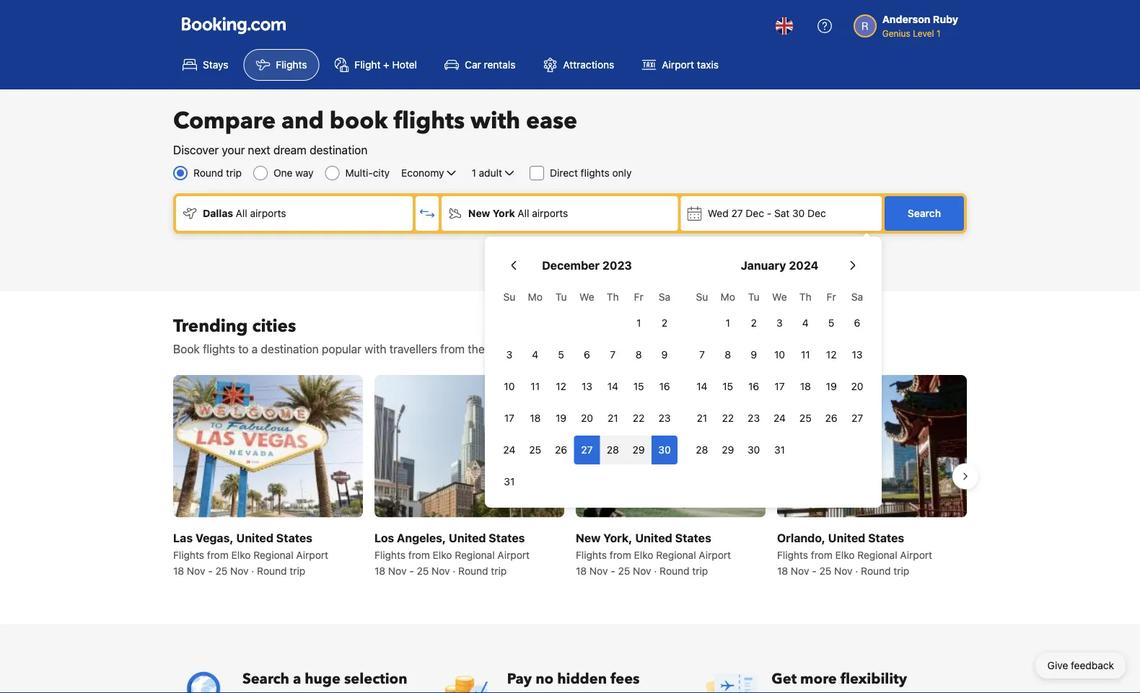 Task type: locate. For each thing, give the bounding box(es) containing it.
11 December 2023 checkbox
[[523, 373, 549, 401]]

airports down one
[[250, 208, 286, 219]]

14 January 2024 checkbox
[[690, 373, 715, 401]]

2 tu from the left
[[749, 291, 760, 303]]

0 vertical spatial 12
[[827, 349, 837, 361]]

2 for december 2023
[[662, 317, 668, 329]]

york
[[493, 208, 515, 219]]

23 December 2023 checkbox
[[652, 404, 678, 433]]

26 right 25 option
[[555, 444, 568, 456]]

flights down the york,
[[576, 549, 607, 561]]

2 fr from the left
[[827, 291, 837, 303]]

2 21 from the left
[[697, 413, 708, 425]]

states for los angeles, united states
[[489, 531, 525, 545]]

3
[[777, 317, 783, 329], [507, 349, 513, 361]]

- down angeles,
[[410, 565, 414, 577]]

9 inside option
[[751, 349, 757, 361]]

4 regional from the left
[[858, 549, 898, 561]]

8 December 2023 checkbox
[[626, 341, 652, 370]]

28 right the 27 december 2023 option
[[607, 444, 619, 456]]

1 vertical spatial 3
[[507, 349, 513, 361]]

23 right 22 january 2024 "option"
[[748, 413, 760, 425]]

trip inside los angeles, united states flights from elko regional airport 18 nov - 25 nov · round trip
[[491, 565, 507, 577]]

27 right 26 january 2024 option
[[852, 413, 864, 425]]

2 all from the left
[[518, 208, 530, 219]]

from inside orlando, united states flights from elko regional airport 18 nov - 25 nov · round trip
[[811, 549, 833, 561]]

20 January 2024 checkbox
[[845, 373, 871, 401]]

1 vertical spatial 27
[[852, 413, 864, 425]]

19
[[826, 381, 837, 393], [556, 413, 567, 425]]

2 January 2024 checkbox
[[741, 309, 767, 338]]

7
[[610, 349, 616, 361], [700, 349, 705, 361]]

united right the york,
[[636, 531, 673, 545]]

tu up 2 january 2024 checkbox
[[749, 291, 760, 303]]

regional inside las vegas, united states flights from elko regional airport 18 nov - 25 nov · round trip
[[254, 549, 294, 561]]

mo down december
[[528, 291, 543, 303]]

3 January 2024 checkbox
[[767, 309, 793, 338]]

1 horizontal spatial flights
[[394, 105, 465, 137]]

6 right the 5 checkbox
[[584, 349, 590, 361]]

3 for 3 december 2023 option
[[507, 349, 513, 361]]

27 cell
[[574, 433, 600, 465]]

13 for 13 option
[[582, 381, 593, 393]]

5 right 4 checkbox
[[829, 317, 835, 329]]

29 inside checkbox
[[722, 444, 734, 456]]

1 left "adult" at the left of page
[[472, 167, 476, 179]]

su up '7 january 2024' option
[[696, 291, 709, 303]]

5 left 6 december 2023 checkbox
[[558, 349, 565, 361]]

19 right "18" option
[[826, 381, 837, 393]]

search for search a huge selection
[[243, 669, 289, 689]]

13 for 13 january 2024 checkbox
[[852, 349, 863, 361]]

sa up the 2 december 2023 option
[[659, 291, 671, 303]]

elko for angeles,
[[433, 549, 452, 561]]

· for york,
[[654, 565, 657, 577]]

12 inside option
[[556, 381, 567, 393]]

20 for 20 december 2023 checkbox
[[581, 413, 593, 425]]

11 for the 11 december 2023 option in the left bottom of the page
[[531, 381, 540, 393]]

1 horizontal spatial 2
[[751, 317, 757, 329]]

-
[[767, 208, 772, 219], [208, 565, 213, 577], [410, 565, 414, 577], [611, 565, 616, 577], [812, 565, 817, 577]]

1 15 from the left
[[634, 381, 644, 393]]

ruby
[[933, 13, 959, 25]]

2 22 from the left
[[722, 413, 734, 425]]

0 horizontal spatial 24
[[504, 444, 516, 456]]

9 for 9 option
[[751, 349, 757, 361]]

0 horizontal spatial 20
[[581, 413, 593, 425]]

3 nov from the left
[[388, 565, 407, 577]]

airport inside las vegas, united states flights from elko regional airport 18 nov - 25 nov · round trip
[[296, 549, 329, 561]]

0 horizontal spatial grid
[[497, 283, 678, 497]]

1 horizontal spatial 17
[[775, 381, 785, 393]]

0 horizontal spatial 13
[[582, 381, 593, 393]]

las vegas, united states image
[[173, 375, 363, 518]]

- for los angeles, united states
[[410, 565, 414, 577]]

a left huge
[[293, 669, 301, 689]]

0 horizontal spatial with
[[365, 343, 387, 356]]

1 horizontal spatial all
[[518, 208, 530, 219]]

tu down december
[[556, 291, 567, 303]]

1 vertical spatial 24
[[504, 444, 516, 456]]

we
[[580, 291, 595, 303], [773, 291, 788, 303]]

mo for december
[[528, 291, 543, 303]]

5 nov from the left
[[590, 565, 608, 577]]

17 inside option
[[505, 413, 515, 425]]

flights up "and"
[[276, 59, 307, 71]]

- inside orlando, united states flights from elko regional airport 18 nov - 25 nov · round trip
[[812, 565, 817, 577]]

2 inside checkbox
[[751, 317, 757, 329]]

new left york
[[468, 208, 490, 219]]

6 for 6 december 2023 checkbox
[[584, 349, 590, 361]]

30 right 29 december 2023 option on the bottom of page
[[659, 444, 671, 456]]

flights down los at bottom
[[375, 549, 406, 561]]

states
[[526, 343, 559, 356], [276, 531, 313, 545], [489, 531, 525, 545], [676, 531, 712, 545], [869, 531, 905, 545]]

28 for 27
[[607, 444, 619, 456]]

- inside los angeles, united states flights from elko regional airport 18 nov - 25 nov · round trip
[[410, 565, 414, 577]]

27 December 2023 checkbox
[[574, 436, 600, 465]]

we for december
[[580, 291, 595, 303]]

5
[[829, 317, 835, 329], [558, 349, 565, 361]]

2 horizontal spatial 30
[[793, 208, 805, 219]]

1 elko from the left
[[231, 549, 251, 561]]

1 28 from the left
[[607, 444, 619, 456]]

9 inside checkbox
[[662, 349, 668, 361]]

new
[[468, 208, 490, 219], [576, 531, 601, 545]]

huge
[[305, 669, 341, 689]]

united right vegas,
[[236, 531, 274, 545]]

1 horizontal spatial 31
[[775, 444, 786, 456]]

2 2 from the left
[[751, 317, 757, 329]]

1 9 from the left
[[662, 349, 668, 361]]

22 January 2024 checkbox
[[715, 404, 741, 433]]

1 horizontal spatial 26
[[826, 413, 838, 425]]

2 elko from the left
[[433, 549, 452, 561]]

trip inside new york, united states flights from elko regional airport 18 nov - 25 nov · round trip
[[693, 565, 708, 577]]

0 vertical spatial 24
[[774, 413, 786, 425]]

1 horizontal spatial th
[[800, 291, 812, 303]]

regional inside orlando, united states flights from elko regional airport 18 nov - 25 nov · round trip
[[858, 549, 898, 561]]

grid
[[497, 283, 678, 497], [690, 283, 871, 465]]

· inside los angeles, united states flights from elko regional airport 18 nov - 25 nov · round trip
[[453, 565, 456, 577]]

new for york
[[468, 208, 490, 219]]

car rentals link
[[433, 49, 528, 81]]

23 January 2024 checkbox
[[741, 404, 767, 433]]

direct flights only
[[550, 167, 632, 179]]

22 December 2023 checkbox
[[626, 404, 652, 433]]

1 29 from the left
[[633, 444, 645, 456]]

31 January 2024 checkbox
[[767, 436, 793, 465]]

1 su from the left
[[504, 291, 516, 303]]

with
[[471, 105, 521, 137], [365, 343, 387, 356]]

6 right the 5 january 2024 checkbox
[[855, 317, 861, 329]]

25 right 24 checkbox
[[529, 444, 542, 456]]

th
[[607, 291, 619, 303], [800, 291, 812, 303]]

round for los
[[459, 565, 488, 577]]

20 right 19 january 2024 option in the right bottom of the page
[[852, 381, 864, 393]]

sa up 6 checkbox
[[852, 291, 864, 303]]

nov
[[187, 565, 205, 577], [230, 565, 249, 577], [388, 565, 407, 577], [432, 565, 450, 577], [590, 565, 608, 577], [633, 565, 652, 577], [791, 565, 810, 577], [835, 565, 853, 577]]

2023
[[603, 259, 632, 273]]

su for january
[[696, 291, 709, 303]]

elko inside las vegas, united states flights from elko regional airport 18 nov - 25 nov · round trip
[[231, 549, 251, 561]]

2 16 from the left
[[749, 381, 760, 393]]

0 vertical spatial 10
[[775, 349, 786, 361]]

round for las
[[257, 565, 287, 577]]

genius
[[883, 28, 911, 38]]

1 22 from the left
[[633, 413, 645, 425]]

rentals
[[484, 59, 516, 71]]

regional inside los angeles, united states flights from elko regional airport 18 nov - 25 nov · round trip
[[455, 549, 495, 561]]

regional for angeles,
[[455, 549, 495, 561]]

2 regional from the left
[[455, 549, 495, 561]]

15 January 2024 checkbox
[[715, 373, 741, 401]]

20
[[852, 381, 864, 393], [581, 413, 593, 425]]

round inside new york, united states flights from elko regional airport 18 nov - 25 nov · round trip
[[660, 565, 690, 577]]

- left sat
[[767, 208, 772, 219]]

search
[[908, 208, 942, 219], [243, 669, 289, 689]]

25 down orlando,
[[820, 565, 832, 577]]

29
[[633, 444, 645, 456], [722, 444, 734, 456]]

19 for 19 checkbox
[[556, 413, 567, 425]]

0 vertical spatial 20
[[852, 381, 864, 393]]

new york, united states flights from elko regional airport 18 nov - 25 nov · round trip
[[576, 531, 731, 577]]

26
[[826, 413, 838, 425], [555, 444, 568, 456]]

26 right 25 january 2024 checkbox
[[826, 413, 838, 425]]

10 for 10 option
[[504, 381, 515, 393]]

0 horizontal spatial a
[[252, 343, 258, 356]]

0 vertical spatial 27
[[732, 208, 743, 219]]

23 inside checkbox
[[659, 413, 671, 425]]

2
[[662, 317, 668, 329], [751, 317, 757, 329]]

states for new york, united states
[[676, 531, 712, 545]]

0 vertical spatial new
[[468, 208, 490, 219]]

0 horizontal spatial 11
[[531, 381, 540, 393]]

18 inside option
[[801, 381, 811, 393]]

united right orlando,
[[829, 531, 866, 545]]

pay
[[507, 669, 532, 689]]

22 inside checkbox
[[633, 413, 645, 425]]

21 left 22 january 2024 "option"
[[697, 413, 708, 425]]

united inside los angeles, united states flights from elko regional airport 18 nov - 25 nov · round trip
[[449, 531, 486, 545]]

1 vertical spatial a
[[293, 669, 301, 689]]

regional inside new york, united states flights from elko regional airport 18 nov - 25 nov · round trip
[[656, 549, 696, 561]]

1 vertical spatial 17
[[505, 413, 515, 425]]

2 · from the left
[[453, 565, 456, 577]]

0 vertical spatial 4
[[803, 317, 809, 329]]

30 inside option
[[659, 444, 671, 456]]

8 for 8 'option'
[[636, 349, 642, 361]]

0 horizontal spatial th
[[607, 291, 619, 303]]

21 for 21 december 2023 option
[[608, 413, 619, 425]]

from inside new york, united states flights from elko regional airport 18 nov - 25 nov · round trip
[[610, 549, 632, 561]]

from down the york,
[[610, 549, 632, 561]]

1 horizontal spatial 3
[[777, 317, 783, 329]]

0 horizontal spatial 2
[[662, 317, 668, 329]]

dec
[[746, 208, 765, 219], [808, 208, 826, 219]]

0 horizontal spatial 4
[[532, 349, 539, 361]]

16 inside checkbox
[[749, 381, 760, 393]]

23 right 22 december 2023 checkbox at the right bottom of the page
[[659, 413, 671, 425]]

10
[[775, 349, 786, 361], [504, 381, 515, 393]]

0 vertical spatial search
[[908, 208, 942, 219]]

24 inside checkbox
[[504, 444, 516, 456]]

1 th from the left
[[607, 291, 619, 303]]

17
[[775, 381, 785, 393], [505, 413, 515, 425]]

31 right the 30 checkbox
[[775, 444, 786, 456]]

with right the popular
[[365, 343, 387, 356]]

1 vertical spatial 19
[[556, 413, 567, 425]]

0 horizontal spatial 9
[[662, 349, 668, 361]]

0 horizontal spatial tu
[[556, 291, 567, 303]]

12 December 2023 checkbox
[[549, 373, 574, 401]]

1 we from the left
[[580, 291, 595, 303]]

2 horizontal spatial flights
[[581, 167, 610, 179]]

from down orlando,
[[811, 549, 833, 561]]

december
[[542, 259, 600, 273]]

25 left 26 january 2024 option
[[800, 413, 812, 425]]

24 inside option
[[774, 413, 786, 425]]

flexibility
[[841, 669, 908, 689]]

ease
[[526, 105, 578, 137]]

wed
[[708, 208, 729, 219]]

orlando, united states image
[[778, 375, 967, 518]]

1 vertical spatial 20
[[581, 413, 593, 425]]

from left the
[[441, 343, 465, 356]]

0 horizontal spatial 19
[[556, 413, 567, 425]]

19 right 18 checkbox
[[556, 413, 567, 425]]

2 9 from the left
[[751, 349, 757, 361]]

2 29 from the left
[[722, 444, 734, 456]]

round
[[193, 167, 223, 179], [257, 565, 287, 577], [459, 565, 488, 577], [660, 565, 690, 577], [861, 565, 891, 577]]

1 horizontal spatial 12
[[827, 349, 837, 361]]

10 right 9 option
[[775, 349, 786, 361]]

1 horizontal spatial 28
[[696, 444, 709, 456]]

14 December 2023 checkbox
[[600, 373, 626, 401]]

28 left 29 january 2024 checkbox
[[696, 444, 709, 456]]

0 vertical spatial flights
[[394, 105, 465, 137]]

mo for january
[[721, 291, 736, 303]]

0 vertical spatial 13
[[852, 349, 863, 361]]

1 horizontal spatial search
[[908, 208, 942, 219]]

30 inside checkbox
[[748, 444, 760, 456]]

2 14 from the left
[[697, 381, 708, 393]]

round inside las vegas, united states flights from elko regional airport 18 nov - 25 nov · round trip
[[257, 565, 287, 577]]

6 nov from the left
[[633, 565, 652, 577]]

1 vertical spatial 13
[[582, 381, 593, 393]]

flights left only
[[581, 167, 610, 179]]

2 grid from the left
[[690, 283, 871, 465]]

30 for the 30 checkbox
[[748, 444, 760, 456]]

1 left 2 january 2024 checkbox
[[726, 317, 731, 329]]

27 inside checkbox
[[852, 413, 864, 425]]

25 down vegas,
[[215, 565, 228, 577]]

27
[[732, 208, 743, 219], [852, 413, 864, 425], [582, 444, 593, 456]]

1 horizontal spatial 9
[[751, 349, 757, 361]]

1 horizontal spatial 5
[[829, 317, 835, 329]]

· for angeles,
[[453, 565, 456, 577]]

1 horizontal spatial 16
[[749, 381, 760, 393]]

· inside new york, united states flights from elko regional airport 18 nov - 25 nov · round trip
[[654, 565, 657, 577]]

21 inside option
[[608, 413, 619, 425]]

0 horizontal spatial 17
[[505, 413, 515, 425]]

21 for the 21 checkbox
[[697, 413, 708, 425]]

january 2024
[[741, 259, 819, 273]]

23 for 23 january 2024 option
[[748, 413, 760, 425]]

1 mo from the left
[[528, 291, 543, 303]]

0 horizontal spatial new
[[468, 208, 490, 219]]

a inside trending cities book flights to a destination popular with travellers from the united states
[[252, 343, 258, 356]]

3 · from the left
[[654, 565, 657, 577]]

2 th from the left
[[800, 291, 812, 303]]

29 right the 28 january 2024 option
[[722, 444, 734, 456]]

31 for 31 december 2023 checkbox
[[504, 476, 515, 488]]

mo up 1 option
[[721, 291, 736, 303]]

flights inside trending cities book flights to a destination popular with travellers from the united states
[[203, 343, 235, 356]]

from inside las vegas, united states flights from elko regional airport 18 nov - 25 nov · round trip
[[207, 549, 229, 561]]

0 horizontal spatial we
[[580, 291, 595, 303]]

level
[[913, 28, 935, 38]]

10 January 2024 checkbox
[[767, 341, 793, 370]]

1 vertical spatial 31
[[504, 476, 515, 488]]

fr up the 5 january 2024 checkbox
[[827, 291, 837, 303]]

26 inside 'option'
[[555, 444, 568, 456]]

fr up the 1 option
[[634, 291, 644, 303]]

· inside las vegas, united states flights from elko regional airport 18 nov - 25 nov · round trip
[[252, 565, 254, 577]]

2 8 from the left
[[725, 349, 732, 361]]

0 vertical spatial destination
[[310, 143, 368, 157]]

25 inside las vegas, united states flights from elko regional airport 18 nov - 25 nov · round trip
[[215, 565, 228, 577]]

14 left 15 checkbox
[[697, 381, 708, 393]]

25 inside option
[[529, 444, 542, 456]]

flights inside compare and book flights with ease discover your next dream destination
[[394, 105, 465, 137]]

city
[[373, 167, 390, 179]]

1 2 from the left
[[662, 317, 668, 329]]

3 regional from the left
[[656, 549, 696, 561]]

30 for 30 option
[[659, 444, 671, 456]]

16 for 16 december 2023 option
[[660, 381, 670, 393]]

4 right 3 december 2023 option
[[532, 349, 539, 361]]

airport
[[662, 59, 695, 71], [296, 549, 329, 561], [498, 549, 530, 561], [699, 549, 731, 561], [901, 549, 933, 561]]

1 horizontal spatial 20
[[852, 381, 864, 393]]

0 horizontal spatial su
[[504, 291, 516, 303]]

7 left 8 option
[[700, 349, 705, 361]]

0 horizontal spatial 12
[[556, 381, 567, 393]]

+
[[384, 59, 390, 71]]

- down orlando,
[[812, 565, 817, 577]]

2 23 from the left
[[748, 413, 760, 425]]

1 grid from the left
[[497, 283, 678, 497]]

23
[[659, 413, 671, 425], [748, 413, 760, 425]]

mo
[[528, 291, 543, 303], [721, 291, 736, 303]]

1 sa from the left
[[659, 291, 671, 303]]

17 inside option
[[775, 381, 785, 393]]

24 left 25 option
[[504, 444, 516, 456]]

9
[[662, 349, 668, 361], [751, 349, 757, 361]]

economy
[[402, 167, 444, 179]]

4 elko from the left
[[836, 549, 855, 561]]

0 vertical spatial 17
[[775, 381, 785, 393]]

20 right 19 checkbox
[[581, 413, 593, 425]]

1 16 from the left
[[660, 381, 670, 393]]

1 7 from the left
[[610, 349, 616, 361]]

1 adult
[[472, 167, 502, 179]]

los angeles, united states flights from elko regional airport 18 nov - 25 nov · round trip
[[375, 531, 530, 577]]

1
[[937, 28, 941, 38], [472, 167, 476, 179], [637, 317, 641, 329], [726, 317, 731, 329]]

15 for 15 checkbox
[[723, 381, 734, 393]]

6 January 2024 checkbox
[[845, 309, 871, 338]]

15 inside checkbox
[[723, 381, 734, 393]]

2 su from the left
[[696, 291, 709, 303]]

1 right level
[[937, 28, 941, 38]]

1 vertical spatial new
[[576, 531, 601, 545]]

with up 1 adult popup button
[[471, 105, 521, 137]]

4 January 2024 checkbox
[[793, 309, 819, 338]]

1 regional from the left
[[254, 549, 294, 561]]

27 right wed
[[732, 208, 743, 219]]

anderson ruby genius level 1
[[883, 13, 959, 38]]

0 horizontal spatial 3
[[507, 349, 513, 361]]

elko inside los angeles, united states flights from elko regional airport 18 nov - 25 nov · round trip
[[433, 549, 452, 561]]

11
[[801, 349, 811, 361], [531, 381, 540, 393]]

elko inside new york, united states flights from elko regional airport 18 nov - 25 nov · round trip
[[634, 549, 654, 561]]

destination down cities
[[261, 343, 319, 356]]

2 vertical spatial 27
[[582, 444, 593, 456]]

28 December 2023 checkbox
[[600, 436, 626, 465]]

su up 3 december 2023 option
[[504, 291, 516, 303]]

all
[[236, 208, 247, 219], [518, 208, 530, 219]]

2 for january 2024
[[751, 317, 757, 329]]

1 horizontal spatial airports
[[532, 208, 568, 219]]

22 right 21 december 2023 option
[[633, 413, 645, 425]]

elko for vegas,
[[231, 549, 251, 561]]

1 vertical spatial 10
[[504, 381, 515, 393]]

sa
[[659, 291, 671, 303], [852, 291, 864, 303]]

travellers
[[390, 343, 438, 356]]

from down angeles,
[[408, 549, 430, 561]]

region
[[162, 370, 979, 584]]

flights for and
[[394, 105, 465, 137]]

31 December 2023 checkbox
[[497, 468, 523, 497]]

15 inside option
[[634, 381, 644, 393]]

0 vertical spatial 26
[[826, 413, 838, 425]]

0 horizontal spatial 16
[[660, 381, 670, 393]]

airport for las vegas, united states
[[296, 549, 329, 561]]

1 horizontal spatial 24
[[774, 413, 786, 425]]

give feedback button
[[1037, 653, 1126, 679]]

2 we from the left
[[773, 291, 788, 303]]

destination
[[310, 143, 368, 157], [261, 343, 319, 356]]

states inside new york, united states flights from elko regional airport 18 nov - 25 nov · round trip
[[676, 531, 712, 545]]

14 right 13 option
[[608, 381, 619, 393]]

1 fr from the left
[[634, 291, 644, 303]]

1 horizontal spatial 14
[[697, 381, 708, 393]]

1 tu from the left
[[556, 291, 567, 303]]

9 right 8 'option'
[[662, 349, 668, 361]]

trending cities book flights to a destination popular with travellers from the united states
[[173, 314, 559, 356]]

27 for the 27 december 2023 option
[[582, 444, 593, 456]]

1 horizontal spatial 30
[[748, 444, 760, 456]]

29 right 28 option
[[633, 444, 645, 456]]

destination inside compare and book flights with ease discover your next dream destination
[[310, 143, 368, 157]]

22 inside "option"
[[722, 413, 734, 425]]

4 · from the left
[[856, 565, 859, 577]]

9 right 8 option
[[751, 349, 757, 361]]

17 January 2024 checkbox
[[767, 373, 793, 401]]

airports down direct
[[532, 208, 568, 219]]

united inside new york, united states flights from elko regional airport 18 nov - 25 nov · round trip
[[636, 531, 673, 545]]

30 right 29 january 2024 checkbox
[[748, 444, 760, 456]]

1 vertical spatial with
[[365, 343, 387, 356]]

0 horizontal spatial 31
[[504, 476, 515, 488]]

search for search
[[908, 208, 942, 219]]

0 vertical spatial 19
[[826, 381, 837, 393]]

25 down angeles,
[[417, 565, 429, 577]]

3 inside option
[[507, 349, 513, 361]]

0 horizontal spatial airports
[[250, 208, 286, 219]]

18 inside new york, united states flights from elko regional airport 18 nov - 25 nov · round trip
[[576, 565, 587, 577]]

new inside new york, united states flights from elko regional airport 18 nov - 25 nov · round trip
[[576, 531, 601, 545]]

19 inside checkbox
[[556, 413, 567, 425]]

3 left 4 december 2023 checkbox
[[507, 349, 513, 361]]

from for new york, united states
[[610, 549, 632, 561]]

28 for 21
[[696, 444, 709, 456]]

1 · from the left
[[252, 565, 254, 577]]

united right the
[[488, 343, 523, 356]]

2 left 3 checkbox
[[751, 317, 757, 329]]

2 vertical spatial flights
[[203, 343, 235, 356]]

1 horizontal spatial 13
[[852, 349, 863, 361]]

8 January 2024 checkbox
[[715, 341, 741, 370]]

24 right 23 january 2024 option
[[774, 413, 786, 425]]

4 for 4 checkbox
[[803, 317, 809, 329]]

airport inside los angeles, united states flights from elko regional airport 18 nov - 25 nov · round trip
[[498, 549, 530, 561]]

1 horizontal spatial 29
[[722, 444, 734, 456]]

trip inside las vegas, united states flights from elko regional airport 18 nov - 25 nov · round trip
[[290, 565, 306, 577]]

26 January 2024 checkbox
[[819, 404, 845, 433]]

flights for las vegas, united states
[[173, 549, 204, 561]]

29 for 29 december 2023 option on the bottom of page
[[633, 444, 645, 456]]

30 December 2023 checkbox
[[652, 436, 678, 465]]

0 horizontal spatial 29
[[633, 444, 645, 456]]

flights up 'economy'
[[394, 105, 465, 137]]

flights inside las vegas, united states flights from elko regional airport 18 nov - 25 nov · round trip
[[173, 549, 204, 561]]

trip for los
[[491, 565, 507, 577]]

25 down the york,
[[618, 565, 631, 577]]

- for new york, united states
[[611, 565, 616, 577]]

8 right '7 january 2024' option
[[725, 349, 732, 361]]

0 vertical spatial 6
[[855, 317, 861, 329]]

11 inside option
[[531, 381, 540, 393]]

1 8 from the left
[[636, 349, 642, 361]]

discover
[[173, 143, 219, 157]]

new left the york,
[[576, 531, 601, 545]]

15 December 2023 checkbox
[[626, 373, 652, 401]]

dream
[[274, 143, 307, 157]]

from down vegas,
[[207, 549, 229, 561]]

los angeles, united states image
[[375, 375, 565, 518]]

7 inside option
[[700, 349, 705, 361]]

states inside los angeles, united states flights from elko regional airport 18 nov - 25 nov · round trip
[[489, 531, 525, 545]]

13 right 12 'checkbox'
[[852, 349, 863, 361]]

flights inside orlando, united states flights from elko regional airport 18 nov - 25 nov · round trip
[[778, 549, 809, 561]]

december 2023
[[542, 259, 632, 273]]

0 horizontal spatial 14
[[608, 381, 619, 393]]

11 inside checkbox
[[801, 349, 811, 361]]

0 vertical spatial 11
[[801, 349, 811, 361]]

21 inside checkbox
[[697, 413, 708, 425]]

elko
[[231, 549, 251, 561], [433, 549, 452, 561], [634, 549, 654, 561], [836, 549, 855, 561]]

fr
[[634, 291, 644, 303], [827, 291, 837, 303]]

dec left sat
[[746, 208, 765, 219]]

0 horizontal spatial search
[[243, 669, 289, 689]]

13 left 14 checkbox
[[582, 381, 593, 393]]

1 horizontal spatial 8
[[725, 349, 732, 361]]

2 right the 1 option
[[662, 317, 668, 329]]

states for las vegas, united states
[[276, 531, 313, 545]]

2 15 from the left
[[723, 381, 734, 393]]

31 down 24 checkbox
[[504, 476, 515, 488]]

states inside las vegas, united states flights from elko regional airport 18 nov - 25 nov · round trip
[[276, 531, 313, 545]]

13
[[852, 349, 863, 361], [582, 381, 593, 393]]

26 inside option
[[826, 413, 838, 425]]

7 for '7 january 2024' option
[[700, 349, 705, 361]]

0 horizontal spatial 6
[[584, 349, 590, 361]]

13 inside checkbox
[[852, 349, 863, 361]]

1 horizontal spatial 23
[[748, 413, 760, 425]]

flights left "to"
[[203, 343, 235, 356]]

1 horizontal spatial 6
[[855, 317, 861, 329]]

search button
[[885, 196, 965, 231]]

2 28 from the left
[[696, 444, 709, 456]]

2 mo from the left
[[721, 291, 736, 303]]

0 horizontal spatial 30
[[659, 444, 671, 456]]

fr for 2024
[[827, 291, 837, 303]]

from inside los angeles, united states flights from elko regional airport 18 nov - 25 nov · round trip
[[408, 549, 430, 561]]

29 inside option
[[633, 444, 645, 456]]

we down december 2023
[[580, 291, 595, 303]]

1 23 from the left
[[659, 413, 671, 425]]

1 21 from the left
[[608, 413, 619, 425]]

th down 2023
[[607, 291, 619, 303]]

1 horizontal spatial dec
[[808, 208, 826, 219]]

regional for vegas,
[[254, 549, 294, 561]]

1 horizontal spatial 10
[[775, 349, 786, 361]]

with inside compare and book flights with ease discover your next dream destination
[[471, 105, 521, 137]]

11 for 11 january 2024 checkbox
[[801, 349, 811, 361]]

1 horizontal spatial we
[[773, 291, 788, 303]]

0 horizontal spatial all
[[236, 208, 247, 219]]

16 January 2024 checkbox
[[741, 373, 767, 401]]

your
[[222, 143, 245, 157]]

- inside las vegas, united states flights from elko regional airport 18 nov - 25 nov · round trip
[[208, 565, 213, 577]]

3 inside checkbox
[[777, 317, 783, 329]]

31 inside 31 option
[[775, 444, 786, 456]]

1 vertical spatial 4
[[532, 349, 539, 361]]

27 inside dropdown button
[[732, 208, 743, 219]]

multi-city
[[346, 167, 390, 179]]

· for vegas,
[[252, 565, 254, 577]]

destination up 'multi-'
[[310, 143, 368, 157]]

search inside button
[[908, 208, 942, 219]]

united inside las vegas, united states flights from elko regional airport 18 nov - 25 nov · round trip
[[236, 531, 274, 545]]

booking.com logo image
[[182, 17, 286, 34], [182, 17, 286, 34]]

4 right 3 checkbox
[[803, 317, 809, 329]]

20 inside checkbox
[[852, 381, 864, 393]]

1 horizontal spatial mo
[[721, 291, 736, 303]]

1 vertical spatial flights
[[581, 167, 610, 179]]

hotel
[[393, 59, 417, 71]]

2 sa from the left
[[852, 291, 864, 303]]

dec right sat
[[808, 208, 826, 219]]

popular
[[322, 343, 362, 356]]

1 horizontal spatial sa
[[852, 291, 864, 303]]

0 horizontal spatial 27
[[582, 444, 593, 456]]

27 inside option
[[582, 444, 593, 456]]

31 inside 31 december 2023 checkbox
[[504, 476, 515, 488]]

0 horizontal spatial 15
[[634, 381, 644, 393]]

0 horizontal spatial fr
[[634, 291, 644, 303]]

17 left 18 checkbox
[[505, 413, 515, 425]]

1 January 2024 checkbox
[[715, 309, 741, 338]]

trip for new
[[693, 565, 708, 577]]

22 left 23 january 2024 option
[[722, 413, 734, 425]]

united
[[488, 343, 523, 356], [236, 531, 274, 545], [449, 531, 486, 545], [636, 531, 673, 545], [829, 531, 866, 545]]

round trip
[[193, 167, 242, 179]]

united for los angeles, united states
[[449, 531, 486, 545]]

8 inside option
[[725, 349, 732, 361]]

25 January 2024 checkbox
[[793, 404, 819, 433]]

20 for 20 january 2024 checkbox at the bottom
[[852, 381, 864, 393]]

17 for 17 january 2024 option
[[775, 381, 785, 393]]

2 7 from the left
[[700, 349, 705, 361]]

7 inside checkbox
[[610, 349, 616, 361]]

a
[[252, 343, 258, 356], [293, 669, 301, 689]]

18
[[801, 381, 811, 393], [530, 413, 541, 425], [173, 565, 184, 577], [375, 565, 386, 577], [576, 565, 587, 577], [778, 565, 789, 577]]

0 horizontal spatial 5
[[558, 349, 565, 361]]

3 elko from the left
[[634, 549, 654, 561]]

27 right 26 'option'
[[582, 444, 593, 456]]

we up 3 checkbox
[[773, 291, 788, 303]]

30 right sat
[[793, 208, 805, 219]]

1 inside anderson ruby genius level 1
[[937, 28, 941, 38]]

14
[[608, 381, 619, 393], [697, 381, 708, 393]]

16 right the 15 december 2023 option
[[660, 381, 670, 393]]

round for new
[[660, 565, 690, 577]]

airports
[[250, 208, 286, 219], [532, 208, 568, 219]]

- down vegas,
[[208, 565, 213, 577]]

12
[[827, 349, 837, 361], [556, 381, 567, 393]]

0 horizontal spatial 26
[[555, 444, 568, 456]]

27 January 2024 checkbox
[[845, 404, 871, 433]]

car rentals
[[465, 59, 516, 71]]

16 right 15 checkbox
[[749, 381, 760, 393]]

18 inside los angeles, united states flights from elko regional airport 18 nov - 25 nov · round trip
[[375, 565, 386, 577]]

4 for 4 december 2023 checkbox
[[532, 349, 539, 361]]

1 horizontal spatial fr
[[827, 291, 837, 303]]

flights
[[394, 105, 465, 137], [581, 167, 610, 179], [203, 343, 235, 356]]

20 inside checkbox
[[581, 413, 593, 425]]

1 horizontal spatial 15
[[723, 381, 734, 393]]

0 vertical spatial 3
[[777, 317, 783, 329]]

7 right 6 december 2023 checkbox
[[610, 349, 616, 361]]

1 nov from the left
[[187, 565, 205, 577]]

0 horizontal spatial 21
[[608, 413, 619, 425]]

way
[[296, 167, 314, 179]]



Task type: vqa. For each thing, say whether or not it's contained in the screenshot.


Task type: describe. For each thing, give the bounding box(es) containing it.
13 December 2023 checkbox
[[574, 373, 600, 401]]

wed 27 dec - sat 30 dec
[[708, 208, 826, 219]]

- for las vegas, united states
[[208, 565, 213, 577]]

16 December 2023 checkbox
[[652, 373, 678, 401]]

flights for cities
[[203, 343, 235, 356]]

12 for 12 december 2023 option
[[556, 381, 567, 393]]

27 for 27 january 2024 checkbox
[[852, 413, 864, 425]]

5 for the 5 january 2024 checkbox
[[829, 317, 835, 329]]

1 airports from the left
[[250, 208, 286, 219]]

orlando, united states flights from elko regional airport 18 nov - 25 nov · round trip
[[778, 531, 933, 577]]

1 horizontal spatial a
[[293, 669, 301, 689]]

12 for 12 'checkbox'
[[827, 349, 837, 361]]

7 December 2023 checkbox
[[600, 341, 626, 370]]

th for 2023
[[607, 291, 619, 303]]

24 for 24 checkbox
[[504, 444, 516, 456]]

airport taxis link
[[630, 49, 731, 81]]

adult
[[479, 167, 502, 179]]

states inside trending cities book flights to a destination popular with travellers from the united states
[[526, 343, 559, 356]]

7 nov from the left
[[791, 565, 810, 577]]

7 January 2024 checkbox
[[690, 341, 715, 370]]

from for las vegas, united states
[[207, 549, 229, 561]]

9 for 9 checkbox
[[662, 349, 668, 361]]

19 December 2023 checkbox
[[549, 404, 574, 433]]

from inside trending cities book flights to a destination popular with travellers from the united states
[[441, 343, 465, 356]]

31 for 31 option
[[775, 444, 786, 456]]

trending
[[173, 314, 248, 338]]

grid for january
[[690, 283, 871, 465]]

7 for "7" checkbox
[[610, 349, 616, 361]]

28 cell
[[600, 433, 626, 465]]

29 December 2023 checkbox
[[626, 436, 652, 465]]

flight
[[355, 59, 381, 71]]

25 inside new york, united states flights from elko regional airport 18 nov - 25 nov · round trip
[[618, 565, 631, 577]]

get
[[772, 669, 797, 689]]

9 January 2024 checkbox
[[741, 341, 767, 370]]

search a huge selection
[[243, 669, 408, 689]]

flights for los angeles, united states
[[375, 549, 406, 561]]

21 December 2023 checkbox
[[600, 404, 626, 433]]

5 for the 5 checkbox
[[558, 349, 565, 361]]

flight + hotel link
[[322, 49, 430, 81]]

4 December 2023 checkbox
[[523, 341, 549, 370]]

vegas,
[[196, 531, 234, 545]]

wed 27 dec - sat 30 dec button
[[681, 196, 882, 231]]

cities
[[252, 314, 296, 338]]

18 inside las vegas, united states flights from elko regional airport 18 nov - 25 nov · round trip
[[173, 565, 184, 577]]

26 for 26 'option'
[[555, 444, 568, 456]]

get more flexibility
[[772, 669, 908, 689]]

only
[[613, 167, 632, 179]]

29 for 29 january 2024 checkbox
[[722, 444, 734, 456]]

8 for 8 option
[[725, 349, 732, 361]]

25 inside los angeles, united states flights from elko regional airport 18 nov - 25 nov · round trip
[[417, 565, 429, 577]]

sa for 2024
[[852, 291, 864, 303]]

10 for '10' checkbox
[[775, 349, 786, 361]]

compare
[[173, 105, 276, 137]]

2 nov from the left
[[230, 565, 249, 577]]

one
[[274, 167, 293, 179]]

regional for york,
[[656, 549, 696, 561]]

trip inside orlando, united states flights from elko regional airport 18 nov - 25 nov · round trip
[[894, 565, 910, 577]]

3 for 3 checkbox
[[777, 317, 783, 329]]

flight + hotel
[[355, 59, 417, 71]]

more
[[801, 669, 837, 689]]

24 for 24 january 2024 option
[[774, 413, 786, 425]]

stays
[[203, 59, 228, 71]]

feedback
[[1072, 660, 1115, 672]]

5 December 2023 checkbox
[[549, 341, 574, 370]]

next
[[248, 143, 270, 157]]

fr for 2023
[[634, 291, 644, 303]]

elko for york,
[[634, 549, 654, 561]]

1 adult button
[[470, 165, 518, 182]]

january
[[741, 259, 787, 273]]

compare and book flights with ease discover your next dream destination
[[173, 105, 578, 157]]

29 cell
[[626, 433, 652, 465]]

20 December 2023 checkbox
[[574, 404, 600, 433]]

round inside orlando, united states flights from elko regional airport 18 nov - 25 nov · round trip
[[861, 565, 891, 577]]

25 inside checkbox
[[800, 413, 812, 425]]

6 for 6 checkbox
[[855, 317, 861, 329]]

one way
[[274, 167, 314, 179]]

1 dec from the left
[[746, 208, 765, 219]]

1 14 from the left
[[608, 381, 619, 393]]

angeles,
[[397, 531, 446, 545]]

17 December 2023 checkbox
[[497, 404, 523, 433]]

18 inside checkbox
[[530, 413, 541, 425]]

18 January 2024 checkbox
[[793, 373, 819, 401]]

- inside wed 27 dec - sat 30 dec dropdown button
[[767, 208, 772, 219]]

29 January 2024 checkbox
[[715, 436, 741, 465]]

book
[[330, 105, 388, 137]]

elko inside orlando, united states flights from elko regional airport 18 nov - 25 nov · round trip
[[836, 549, 855, 561]]

1 inside popup button
[[472, 167, 476, 179]]

york,
[[604, 531, 633, 545]]

region containing las vegas, united states
[[162, 370, 979, 584]]

10 December 2023 checkbox
[[497, 373, 523, 401]]

and
[[282, 105, 324, 137]]

24 December 2023 checkbox
[[497, 436, 523, 465]]

the
[[468, 343, 485, 356]]

5 January 2024 checkbox
[[819, 309, 845, 338]]

9 December 2023 checkbox
[[652, 341, 678, 370]]

united inside orlando, united states flights from elko regional airport 18 nov - 25 nov · round trip
[[829, 531, 866, 545]]

17 for 17 december 2023 option on the left
[[505, 413, 515, 425]]

give
[[1048, 660, 1069, 672]]

8 nov from the left
[[835, 565, 853, 577]]

united inside trending cities book flights to a destination popular with travellers from the united states
[[488, 343, 523, 356]]

sa for 2023
[[659, 291, 671, 303]]

30 January 2024 checkbox
[[741, 436, 767, 465]]

16 for the 16 january 2024 checkbox
[[749, 381, 760, 393]]

grid for december
[[497, 283, 678, 497]]

2024
[[789, 259, 819, 273]]

26 for 26 january 2024 option
[[826, 413, 838, 425]]

direct
[[550, 167, 578, 179]]

book
[[173, 343, 200, 356]]

new york all airports
[[468, 208, 568, 219]]

los
[[375, 531, 394, 545]]

car
[[465, 59, 481, 71]]

19 January 2024 checkbox
[[819, 373, 845, 401]]

selection
[[344, 669, 408, 689]]

las
[[173, 531, 193, 545]]

18 December 2023 checkbox
[[523, 404, 549, 433]]

13 January 2024 checkbox
[[845, 341, 871, 370]]

25 inside orlando, united states flights from elko regional airport 18 nov - 25 nov · round trip
[[820, 565, 832, 577]]

new for york,
[[576, 531, 601, 545]]

united for las vegas, united states
[[236, 531, 274, 545]]

orlando,
[[778, 531, 826, 545]]

1 left the 2 december 2023 option
[[637, 317, 641, 329]]

2 dec from the left
[[808, 208, 826, 219]]

19 for 19 january 2024 option in the right bottom of the page
[[826, 381, 837, 393]]

taxis
[[697, 59, 719, 71]]

15 for the 15 december 2023 option
[[634, 381, 644, 393]]

airport inside orlando, united states flights from elko regional airport 18 nov - 25 nov · round trip
[[901, 549, 933, 561]]

12 January 2024 checkbox
[[819, 341, 845, 370]]

airport taxis
[[662, 59, 719, 71]]

1 all from the left
[[236, 208, 247, 219]]

3 December 2023 checkbox
[[497, 341, 523, 370]]

no
[[536, 669, 554, 689]]

sat
[[775, 208, 790, 219]]

with inside trending cities book flights to a destination popular with travellers from the united states
[[365, 343, 387, 356]]

las vegas, united states flights from elko regional airport 18 nov - 25 nov · round trip
[[173, 531, 329, 577]]

trip for las
[[290, 565, 306, 577]]

give feedback
[[1048, 660, 1115, 672]]

pay no hidden fees
[[507, 669, 640, 689]]

from for los angeles, united states
[[408, 549, 430, 561]]

4 nov from the left
[[432, 565, 450, 577]]

26 December 2023 checkbox
[[549, 436, 574, 465]]

stays link
[[170, 49, 241, 81]]

22 for 22 january 2024 "option"
[[722, 413, 734, 425]]

30 cell
[[652, 433, 678, 465]]

multi-
[[346, 167, 373, 179]]

destination inside trending cities book flights to a destination popular with travellers from the united states
[[261, 343, 319, 356]]

24 January 2024 checkbox
[[767, 404, 793, 433]]

anderson
[[883, 13, 931, 25]]

airport for new york, united states
[[699, 549, 731, 561]]

th for 2024
[[800, 291, 812, 303]]

states inside orlando, united states flights from elko regional airport 18 nov - 25 nov · round trip
[[869, 531, 905, 545]]

6 December 2023 checkbox
[[574, 341, 600, 370]]

1 December 2023 checkbox
[[626, 309, 652, 338]]

to
[[238, 343, 249, 356]]

21 January 2024 checkbox
[[690, 404, 715, 433]]

airport for los angeles, united states
[[498, 549, 530, 561]]

25 December 2023 checkbox
[[523, 436, 549, 465]]

united for new york, united states
[[636, 531, 673, 545]]

new york, united states image
[[576, 375, 766, 518]]

30 inside dropdown button
[[793, 208, 805, 219]]

· inside orlando, united states flights from elko regional airport 18 nov - 25 nov · round trip
[[856, 565, 859, 577]]

28 January 2024 checkbox
[[690, 436, 715, 465]]

dallas
[[203, 208, 233, 219]]

dallas all airports
[[203, 208, 286, 219]]

fees
[[611, 669, 640, 689]]

2 December 2023 checkbox
[[652, 309, 678, 338]]

flights for new york, united states
[[576, 549, 607, 561]]

we for january
[[773, 291, 788, 303]]

18 inside orlando, united states flights from elko regional airport 18 nov - 25 nov · round trip
[[778, 565, 789, 577]]

flights link
[[244, 49, 319, 81]]

11 January 2024 checkbox
[[793, 341, 819, 370]]

tu for december
[[556, 291, 567, 303]]

22 for 22 december 2023 checkbox at the right bottom of the page
[[633, 413, 645, 425]]

attractions
[[563, 59, 615, 71]]

2 airports from the left
[[532, 208, 568, 219]]

su for december
[[504, 291, 516, 303]]

attractions link
[[531, 49, 627, 81]]

tu for january
[[749, 291, 760, 303]]

hidden
[[557, 669, 607, 689]]



